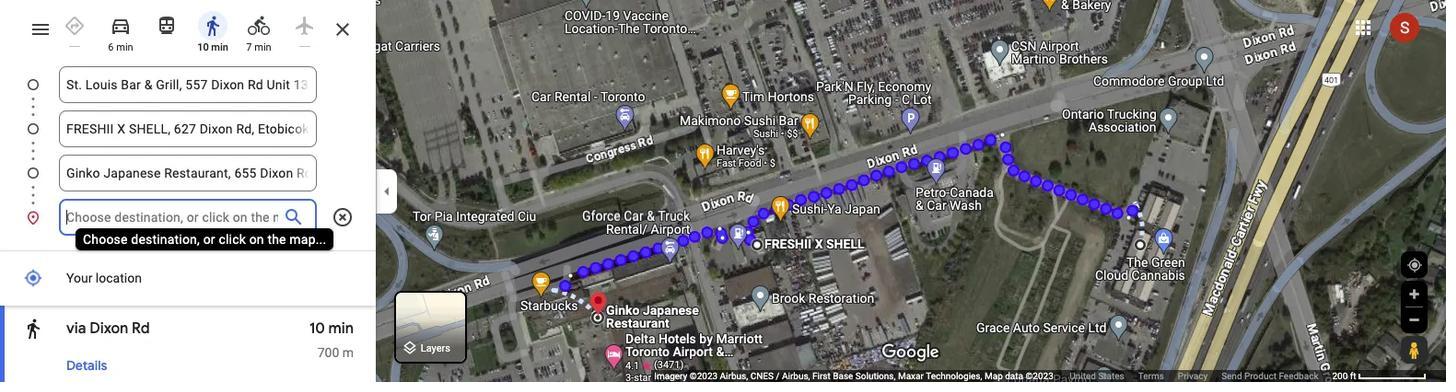 Task type: describe. For each thing, give the bounding box(es) containing it.
min for 7 min
[[255, 41, 272, 53]]

2 list item from the top
[[0, 111, 376, 170]]

first
[[813, 371, 831, 382]]

directions
[[100, 268, 160, 285]]

ft
[[1351, 371, 1357, 382]]

7
[[246, 41, 252, 53]]

walking image inside the directions main content
[[22, 316, 44, 342]]

10 min 700 m
[[309, 320, 354, 360]]

solutions,
[[856, 371, 896, 382]]

Destination Ginko Japanese Restaurant, 655 Dixon Rd, Etobicoke, ON M9W 1J3, Canada field
[[66, 162, 310, 184]]

6 min radio
[[101, 7, 140, 54]]

united states button
[[1070, 370, 1125, 382]]

collapse side panel image
[[377, 181, 397, 201]]

united states
[[1070, 371, 1125, 382]]

your
[[179, 268, 206, 285]]

none field starting point st. louis bar & grill, 557 dixon rd unit 130, toronto, on m9w 1a8, canada
[[66, 66, 310, 103]]

click
[[219, 232, 246, 247]]

m
[[343, 346, 354, 360]]

700
[[318, 346, 339, 360]]

send for send directions to your phone
[[67, 268, 97, 285]]

rd
[[132, 320, 150, 338]]

google maps element
[[0, 0, 1447, 382]]

Destination FRESHII X SHELL, 627 Dixon Rd, Etobicoke, ON M9W 1H7, Canada field
[[66, 118, 310, 140]]

min for 6 min
[[116, 41, 133, 53]]

or
[[203, 232, 215, 247]]

list inside google maps "element"
[[0, 66, 376, 236]]

send directions to your phone button
[[58, 258, 256, 295]]

to
[[163, 268, 176, 285]]

zoom in image
[[1408, 288, 1422, 301]]

dixon
[[90, 320, 128, 338]]

phone
[[209, 268, 247, 285]]

footer inside google maps "element"
[[655, 370, 1333, 382]]

google account: sheryl atherton  
(sheryl.atherton@adept.ai) image
[[1391, 13, 1420, 42]]

cycling image
[[248, 15, 270, 37]]

base
[[833, 371, 854, 382]]

best travel modes image
[[64, 15, 86, 37]]

via
[[66, 320, 86, 338]]

10 for 10 min 700 m
[[309, 320, 325, 338]]

directions main content
[[0, 0, 376, 382]]

Starting point St. Louis Bar & Grill, 557 Dixon Rd Unit 130, Toronto, ON M9W 1A8, Canada field
[[66, 74, 310, 96]]

remove this destination image
[[332, 206, 354, 229]]

via dixon rd
[[66, 320, 150, 338]]

10 min
[[197, 41, 228, 53]]

driving image
[[110, 15, 132, 37]]

data
[[1006, 371, 1024, 382]]

map...
[[290, 232, 327, 247]]

1 list item from the top
[[0, 66, 376, 125]]

min for 10 min 700 m
[[328, 320, 354, 338]]

/
[[776, 371, 780, 382]]

min for 10 min
[[211, 41, 228, 53]]

privacy
[[1178, 371, 1208, 382]]



Task type: locate. For each thing, give the bounding box(es) containing it.
4 none field from the top
[[66, 199, 278, 236]]

airbus, left cnes
[[720, 371, 748, 382]]

privacy button
[[1178, 370, 1208, 382]]

6
[[108, 41, 114, 53]]

6 min
[[108, 41, 133, 53]]

walking image inside 10 min radio
[[202, 15, 224, 37]]

location
[[96, 271, 142, 286]]

technologies,
[[926, 371, 983, 382]]

send inside button
[[1222, 371, 1243, 382]]

on
[[249, 232, 264, 247]]

walking image left via
[[22, 316, 44, 342]]

1 none radio from the left
[[147, 7, 186, 41]]

0 horizontal spatial send
[[67, 268, 97, 285]]

footer
[[655, 370, 1333, 382]]

1 horizontal spatial 10
[[309, 320, 325, 338]]

1 ©2023 from the left
[[690, 371, 718, 382]]


[[22, 316, 44, 342]]

layers
[[421, 343, 451, 355]]

10 inside radio
[[197, 41, 209, 53]]

min inside 6 min 'option'
[[116, 41, 133, 53]]

None radio
[[55, 7, 94, 47]]

airbus,
[[720, 371, 748, 382], [782, 371, 811, 382]]

send left product in the right of the page
[[1222, 371, 1243, 382]]

none radio "transit"
[[147, 7, 186, 41]]

7 min radio
[[240, 7, 278, 54]]

min inside 10 min 700 m
[[328, 320, 354, 338]]

cnes
[[751, 371, 774, 382]]

200
[[1333, 371, 1348, 382]]

terms button
[[1139, 370, 1165, 382]]

none radio the flights
[[286, 7, 324, 47]]

destination,
[[131, 232, 200, 247]]

walking image up '10 min'
[[202, 15, 224, 37]]

walking image containing 
[[22, 316, 44, 342]]

send
[[67, 268, 97, 285], [1222, 371, 1243, 382]]

min right 7
[[255, 41, 272, 53]]

1 horizontal spatial airbus,
[[782, 371, 811, 382]]

1 vertical spatial 10
[[309, 320, 325, 338]]

200 ft button
[[1333, 371, 1427, 382]]

feedback
[[1279, 371, 1319, 382]]

none field destination ginko japanese restaurant, 655 dixon rd, etobicoke, on m9w 1j3, canada
[[66, 155, 310, 192]]

map
[[985, 371, 1003, 382]]

10 inside 10 min 700 m
[[309, 320, 325, 338]]

2 none field from the top
[[66, 111, 310, 147]]

imagery
[[655, 371, 688, 382]]

1 horizontal spatial none radio
[[286, 7, 324, 47]]

2 none radio from the left
[[286, 7, 324, 47]]

0 horizontal spatial 10
[[197, 41, 209, 53]]

0 horizontal spatial ©2023
[[690, 371, 718, 382]]

2 airbus, from the left
[[782, 371, 811, 382]]

send product feedback button
[[1222, 370, 1319, 382]]

0 horizontal spatial none radio
[[147, 7, 186, 41]]

min up m
[[328, 320, 354, 338]]

none radio right driving image
[[147, 7, 186, 41]]

0 vertical spatial send
[[67, 268, 97, 285]]

1 vertical spatial walking image
[[22, 316, 44, 342]]

3 none field from the top
[[66, 155, 310, 192]]

min inside 7 min option
[[255, 41, 272, 53]]

terms
[[1139, 371, 1165, 382]]

©2023
[[690, 371, 718, 382], [1026, 371, 1054, 382]]

close directions image
[[332, 18, 354, 41]]

list
[[0, 66, 376, 236]]

your location cell
[[0, 264, 364, 294]]

2 ©2023 from the left
[[1026, 371, 1054, 382]]

10 up 700
[[309, 320, 325, 338]]

zoom out image
[[1408, 313, 1422, 327]]

united
[[1070, 371, 1097, 382]]

your location
[[66, 271, 142, 286]]

None field
[[66, 66, 310, 103], [66, 111, 310, 147], [66, 155, 310, 192], [66, 199, 278, 236]]

10 up starting point st. louis bar & grill, 557 dixon rd unit 130, toronto, on m9w 1a8, canada field
[[197, 41, 209, 53]]

7 min
[[246, 41, 272, 53]]

1 none field from the top
[[66, 66, 310, 103]]

none field choose destination, or click on the map...
[[66, 199, 278, 236]]

10 for 10 min
[[197, 41, 209, 53]]

none field destination freshii x shell, 627 dixon rd, etobicoke, on m9w 1h7, canada
[[66, 111, 310, 147]]

send directions to your phone
[[67, 268, 247, 285]]

transit image
[[156, 15, 178, 37]]

None radio
[[147, 7, 186, 41], [286, 7, 324, 47]]

0 horizontal spatial walking image
[[22, 316, 44, 342]]

list item
[[0, 66, 376, 125], [0, 111, 376, 170], [0, 155, 376, 214], [0, 199, 376, 236]]

©2023 right data
[[1026, 371, 1054, 382]]

airbus, right /
[[782, 371, 811, 382]]

min
[[116, 41, 133, 53], [211, 41, 228, 53], [255, 41, 272, 53], [328, 320, 354, 338]]

1 horizontal spatial walking image
[[202, 15, 224, 37]]

0 vertical spatial walking image
[[202, 15, 224, 37]]

Choose destination, or click on the map... field
[[66, 206, 278, 229]]

send down choose
[[67, 268, 97, 285]]

min left 7
[[211, 41, 228, 53]]

send inside button
[[67, 268, 97, 285]]

details button
[[57, 349, 116, 382]]

choose destination, or click on the map...
[[83, 232, 327, 247]]

1 vertical spatial send
[[1222, 371, 1243, 382]]

200 ft
[[1333, 371, 1357, 382]]

choose
[[83, 232, 128, 247]]

none radio left close directions icon
[[286, 7, 324, 47]]

1 horizontal spatial ©2023
[[1026, 371, 1054, 382]]

3 list item from the top
[[0, 155, 376, 214]]

min inside 10 min radio
[[211, 41, 228, 53]]

show your location image
[[1407, 257, 1424, 274]]

0 horizontal spatial airbus,
[[720, 371, 748, 382]]

details
[[66, 358, 107, 374]]

10
[[197, 41, 209, 53], [309, 320, 325, 338]]

the
[[268, 232, 286, 247]]

imagery ©2023 airbus, cnes / airbus, first base solutions, maxar technologies, map data ©2023
[[655, 371, 1056, 382]]

maxar
[[898, 371, 924, 382]]

footer containing imagery ©2023 airbus, cnes / airbus, first base solutions, maxar technologies, map data ©2023
[[655, 370, 1333, 382]]

10 min radio
[[194, 7, 232, 54]]

product
[[1245, 371, 1277, 382]]

show street view coverage image
[[1402, 336, 1427, 364]]

send for send product feedback
[[1222, 371, 1243, 382]]

states
[[1099, 371, 1125, 382]]

flights image
[[294, 15, 316, 37]]

©2023 right imagery
[[690, 371, 718, 382]]

send product feedback
[[1222, 371, 1319, 382]]

1 airbus, from the left
[[720, 371, 748, 382]]

your
[[66, 271, 93, 286]]

min right 6 at left
[[116, 41, 133, 53]]

4 list item from the top
[[0, 199, 376, 236]]

walking image
[[202, 15, 224, 37], [22, 316, 44, 342]]

0 vertical spatial 10
[[197, 41, 209, 53]]

1 horizontal spatial send
[[1222, 371, 1243, 382]]



Task type: vqa. For each thing, say whether or not it's contained in the screenshot.
Via
yes



